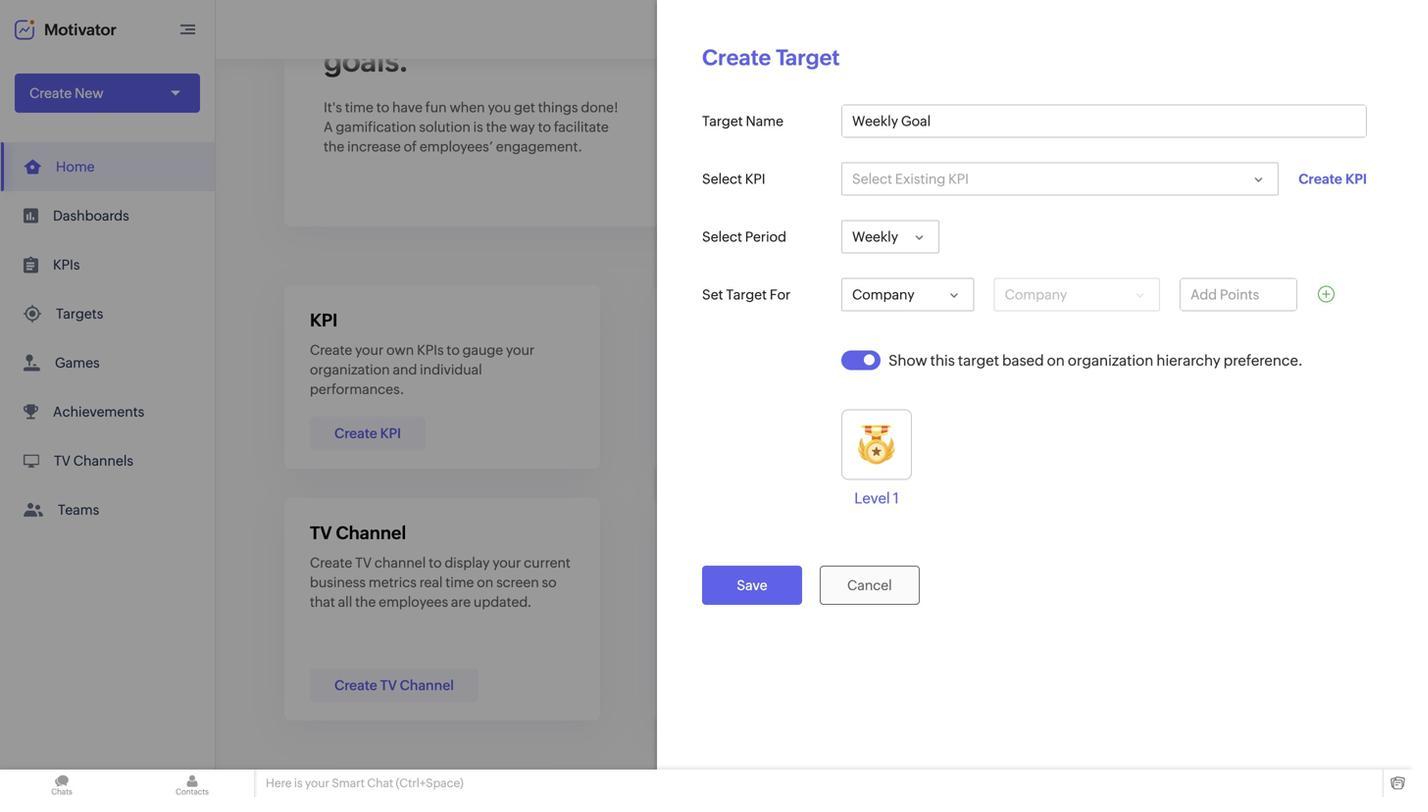 Task type: describe. For each thing, give the bounding box(es) containing it.
create target
[[702, 45, 840, 70]]

solution
[[419, 119, 471, 135]]

individual
[[420, 362, 482, 378]]

to inside a team is a group of individuals working together to achieve their goal.
[[737, 575, 750, 591]]

employees'
[[420, 139, 493, 154]]

time inside it's time to have fun when you get things done! a gamification solution is the way to facilitate the increase of employees' engagement.
[[345, 100, 374, 115]]

achieve inside a team is a group of individuals working together to achieve their goal.
[[753, 575, 802, 591]]

2 company from the left
[[1005, 287, 1068, 303]]

existing
[[895, 171, 946, 187]]

to inside start creating games and motivate your employees to achieve their goals enthusiastically.
[[1120, 362, 1133, 378]]

level 1
[[855, 490, 899, 507]]

2 horizontal spatial on
[[1047, 352, 1065, 369]]

all
[[338, 594, 352, 610]]

1 vertical spatial sales
[[737, 362, 769, 378]]

to achieve your goals.
[[324, 10, 538, 78]]

show this target based on organization hierarchy preference.
[[889, 352, 1303, 369]]

games
[[55, 355, 100, 371]]

select for select existing kpi
[[852, 171, 893, 187]]

goals.
[[324, 44, 409, 78]]

1 company field from the left
[[842, 278, 975, 311]]

screen
[[496, 575, 539, 591]]

targets
[[782, 342, 827, 358]]

and inside setting up sales targets help keep you and your sales team focused on achieving your goals for a specific time.
[[679, 362, 703, 378]]

2 company field from the left
[[994, 278, 1161, 311]]

on inside create tv channel to display your current business metrics real time on screen so that all the employees are updated.
[[477, 575, 494, 591]]

your inside create tv channel to display your current business metrics real time on screen so that all the employees are updated.
[[493, 555, 521, 571]]

team inside setting up sales targets help keep you and your sales team focused on achieving your goals for a specific time.
[[772, 362, 804, 378]]

way
[[510, 119, 535, 135]]

here is your smart chat (ctrl+space)
[[266, 777, 464, 790]]

start creating games and motivate your employees to achieve their goals enthusiastically.
[[1047, 342, 1297, 397]]

select existing kpi
[[852, 171, 969, 187]]

help
[[830, 342, 858, 358]]

their inside start creating games and motivate your employees to achieve their goals enthusiastically.
[[1188, 362, 1217, 378]]

contacts image
[[130, 770, 254, 797]]

you for keep
[[895, 342, 918, 358]]

2 horizontal spatial the
[[486, 119, 507, 135]]

for
[[747, 382, 765, 397]]

0 horizontal spatial is
[[294, 777, 303, 790]]

cancel
[[847, 578, 892, 594]]

user image
[[1352, 14, 1383, 45]]

specific
[[778, 382, 828, 397]]

are
[[451, 594, 471, 610]]

channel inside create tv channel link
[[400, 678, 454, 694]]

to inside the to achieve your goals.
[[324, 10, 352, 44]]

increase
[[347, 139, 401, 154]]

Weekly field
[[842, 220, 940, 254]]

group
[[749, 555, 788, 571]]

achieve inside start creating games and motivate your employees to achieve their goals enthusiastically.
[[1136, 362, 1185, 378]]

tv channels
[[54, 453, 133, 469]]

your inside start creating games and motivate your employees to achieve their goals enthusiastically.
[[1269, 342, 1297, 358]]

create tv channel
[[334, 678, 454, 694]]

set target for
[[702, 287, 791, 303]]

time.
[[831, 382, 864, 397]]

current
[[524, 555, 571, 571]]

target
[[958, 352, 1000, 369]]

engagement.
[[496, 139, 583, 154]]

it's
[[324, 100, 342, 115]]

1 vertical spatial the
[[324, 139, 345, 154]]

a inside setting up sales targets help keep you and your sales team focused on achieving your goals for a specific time.
[[768, 382, 775, 397]]

here
[[266, 777, 292, 790]]

game
[[1047, 310, 1097, 331]]

keep
[[861, 342, 892, 358]]

channel
[[375, 555, 426, 571]]

individuals
[[807, 555, 875, 571]]

save button
[[702, 566, 802, 605]]

creating
[[1081, 342, 1134, 358]]

create tv channel to display your current business metrics real time on screen so that all the employees are updated.
[[310, 555, 571, 610]]

own
[[386, 342, 414, 358]]

kpi inside field
[[949, 171, 969, 187]]

up
[[728, 342, 745, 358]]

and inside create your own kpis to gauge your organization and individual performances.
[[393, 362, 417, 378]]

their inside a team is a group of individuals working together to achieve their goal.
[[805, 575, 835, 591]]

gauge
[[463, 342, 503, 358]]

targets
[[56, 306, 103, 322]]

motivator
[[44, 20, 117, 39]]

to up engagement.
[[538, 119, 551, 135]]

is inside it's time to have fun when you get things done! a gamification solution is the way to facilitate the increase of employees' engagement.
[[473, 119, 483, 135]]

select period
[[702, 229, 787, 245]]

achieve inside the to achieve your goals.
[[359, 10, 468, 44]]

to inside create your own kpis to gauge your organization and individual performances.
[[447, 342, 460, 358]]

create inside create your own kpis to gauge your organization and individual performances.
[[310, 342, 352, 358]]

team inside a team is a group of individuals working together to achieve their goal.
[[691, 555, 723, 571]]

your down the "setting"
[[679, 382, 707, 397]]

Select Existing KPI field
[[842, 162, 1279, 196]]

together
[[679, 575, 734, 591]]

target for set
[[726, 287, 767, 303]]

weekly
[[852, 229, 899, 245]]

cancel button
[[820, 566, 920, 605]]

1 horizontal spatial organization
[[1068, 352, 1154, 369]]

home
[[56, 159, 95, 175]]

it's time to have fun when you get things done! a gamification solution is the way to facilitate the increase of employees' engagement.
[[324, 100, 619, 154]]

time inside create tv channel to display your current business metrics real time on screen so that all the employees are updated.
[[446, 575, 474, 591]]

fun
[[426, 100, 447, 115]]



Task type: locate. For each thing, give the bounding box(es) containing it.
employees inside create tv channel to display your current business metrics real time on screen so that all the employees are updated.
[[379, 594, 448, 610]]

on right based
[[1047, 352, 1065, 369]]

achieve
[[359, 10, 468, 44], [1136, 362, 1185, 378], [753, 575, 802, 591]]

done!
[[581, 100, 619, 115]]

goal.
[[837, 575, 869, 591]]

preference.
[[1224, 352, 1303, 369]]

channels
[[73, 453, 133, 469]]

is down 'when'
[[473, 119, 483, 135]]

games
[[1137, 342, 1180, 358]]

1 vertical spatial achieve
[[1136, 362, 1185, 378]]

0 vertical spatial goals
[[1220, 362, 1255, 378]]

1 horizontal spatial a
[[679, 555, 688, 571]]

team up specific
[[772, 362, 804, 378]]

this
[[931, 352, 955, 369]]

create inside create tv channel to display your current business metrics real time on screen so that all the employees are updated.
[[310, 555, 352, 571]]

0 horizontal spatial and
[[393, 362, 417, 378]]

organization
[[1068, 352, 1154, 369], [310, 362, 390, 378]]

your right gauge
[[506, 342, 535, 358]]

you for when
[[488, 100, 511, 115]]

2 horizontal spatial is
[[726, 555, 736, 571]]

2 vertical spatial achieve
[[753, 575, 802, 591]]

your down up
[[706, 362, 734, 378]]

on down keep
[[862, 362, 878, 378]]

tv inside list
[[54, 453, 71, 469]]

achieving
[[881, 362, 943, 378]]

setting up sales targets help keep you and your sales team focused on achieving your goals for a specific time.
[[679, 342, 943, 397]]

your up get
[[474, 10, 538, 44]]

1 horizontal spatial is
[[473, 119, 483, 135]]

to up individual at the top of the page
[[447, 342, 460, 358]]

to inside create tv channel to display your current business metrics real time on screen so that all the employees are updated.
[[429, 555, 442, 571]]

achieve up "have"
[[359, 10, 468, 44]]

enthusiastically.
[[1047, 382, 1149, 397]]

have
[[392, 100, 423, 115]]

the down it's
[[324, 139, 345, 154]]

your inside the to achieve your goals.
[[474, 10, 538, 44]]

is right "here"
[[294, 777, 303, 790]]

select
[[702, 171, 742, 187], [852, 171, 893, 187], [702, 229, 742, 245]]

name
[[746, 113, 784, 129]]

company
[[852, 287, 915, 303], [1005, 287, 1068, 303]]

select inside field
[[852, 171, 893, 187]]

tv
[[54, 453, 71, 469], [310, 523, 332, 543], [355, 555, 372, 571], [380, 678, 397, 694]]

of inside a team is a group of individuals working together to achieve their goal.
[[791, 555, 804, 571]]

goals inside setting up sales targets help keep you and your sales team focused on achieving your goals for a specific time.
[[710, 382, 744, 397]]

you up achieving
[[895, 342, 918, 358]]

channel down 'are'
[[400, 678, 454, 694]]

1 vertical spatial you
[[895, 342, 918, 358]]

company up game
[[1005, 287, 1068, 303]]

organization inside create your own kpis to gauge your organization and individual performances.
[[310, 362, 390, 378]]

dashboards
[[53, 208, 129, 224]]

goals
[[1220, 362, 1255, 378], [710, 382, 744, 397]]

0 vertical spatial channel
[[336, 523, 406, 543]]

0 horizontal spatial their
[[805, 575, 835, 591]]

smart
[[332, 777, 365, 790]]

(ctrl+space)
[[396, 777, 464, 790]]

1 vertical spatial time
[[446, 575, 474, 591]]

0 horizontal spatial team
[[691, 555, 723, 571]]

2 vertical spatial target
[[726, 287, 767, 303]]

select down target name
[[702, 171, 742, 187]]

sales right up
[[748, 342, 779, 358]]

1 horizontal spatial company
[[1005, 287, 1068, 303]]

you inside setting up sales targets help keep you and your sales team focused on achieving your goals for a specific time.
[[895, 342, 918, 358]]

display
[[445, 555, 490, 571]]

create kpi
[[1299, 171, 1367, 187], [334, 426, 401, 441]]

a up save
[[739, 555, 746, 571]]

1 vertical spatial channel
[[400, 678, 454, 694]]

create
[[702, 45, 771, 70], [29, 85, 72, 101], [1299, 171, 1343, 187], [310, 342, 352, 358], [334, 426, 378, 441], [310, 555, 352, 571], [334, 678, 378, 694]]

0 vertical spatial is
[[473, 119, 483, 135]]

select left period
[[702, 229, 742, 245]]

achievements
[[53, 404, 144, 420]]

save
[[737, 578, 768, 594]]

teams
[[58, 502, 99, 518]]

to up gamification
[[376, 100, 390, 115]]

the left way
[[486, 119, 507, 135]]

to up it's
[[324, 10, 352, 44]]

a right for
[[768, 382, 775, 397]]

you inside it's time to have fun when you get things done! a gamification solution is the way to facilitate the increase of employees' engagement.
[[488, 100, 511, 115]]

0 horizontal spatial employees
[[379, 594, 448, 610]]

0 vertical spatial a
[[768, 382, 775, 397]]

business
[[310, 575, 366, 591]]

sales
[[748, 342, 779, 358], [737, 362, 769, 378]]

1 horizontal spatial company field
[[994, 278, 1161, 311]]

a down it's
[[324, 119, 333, 135]]

time up 'are'
[[446, 575, 474, 591]]

select kpi
[[702, 171, 766, 187]]

0 horizontal spatial goals
[[710, 382, 744, 397]]

their
[[1188, 362, 1217, 378], [805, 575, 835, 591]]

0 horizontal spatial a
[[324, 119, 333, 135]]

channel up channel
[[336, 523, 406, 543]]

target up name
[[776, 45, 840, 70]]

1 horizontal spatial team
[[772, 362, 804, 378]]

hierarchy
[[1157, 352, 1221, 369]]

0 vertical spatial kpis
[[53, 257, 80, 273]]

to up "real" at left
[[429, 555, 442, 571]]

a
[[768, 382, 775, 397], [739, 555, 746, 571]]

0 vertical spatial achieve
[[359, 10, 468, 44]]

1
[[893, 490, 899, 507]]

1 vertical spatial a
[[679, 555, 688, 571]]

is up together
[[726, 555, 736, 571]]

0 vertical spatial team
[[772, 362, 804, 378]]

of right group
[[791, 555, 804, 571]]

to
[[324, 10, 352, 44], [376, 100, 390, 115], [538, 119, 551, 135], [447, 342, 460, 358], [1120, 362, 1133, 378], [429, 555, 442, 571], [737, 575, 750, 591]]

of
[[404, 139, 417, 154], [791, 555, 804, 571]]

0 vertical spatial the
[[486, 119, 507, 135]]

chat
[[367, 777, 393, 790]]

0 horizontal spatial time
[[345, 100, 374, 115]]

company up keep
[[852, 287, 915, 303]]

the inside create tv channel to display your current business metrics real time on screen so that all the employees are updated.
[[355, 594, 376, 610]]

0 horizontal spatial of
[[404, 139, 417, 154]]

things
[[538, 100, 578, 115]]

goals left for
[[710, 382, 744, 397]]

kpis
[[53, 257, 80, 273], [417, 342, 444, 358]]

2 horizontal spatial achieve
[[1136, 362, 1185, 378]]

1 vertical spatial a
[[739, 555, 746, 571]]

tv channel
[[310, 523, 406, 543]]

new
[[75, 85, 104, 101]]

1 vertical spatial team
[[691, 555, 723, 571]]

company field up start
[[994, 278, 1161, 311]]

team
[[772, 362, 804, 378], [691, 555, 723, 571]]

1 vertical spatial create kpi
[[334, 426, 401, 441]]

company field down weekly field at right top
[[842, 278, 975, 311]]

0 horizontal spatial on
[[477, 575, 494, 591]]

select left existing
[[852, 171, 893, 187]]

1 vertical spatial employees
[[379, 594, 448, 610]]

1 horizontal spatial the
[[355, 594, 376, 610]]

real
[[420, 575, 443, 591]]

to down group
[[737, 575, 750, 591]]

2 vertical spatial is
[[294, 777, 303, 790]]

target for create
[[776, 45, 840, 70]]

period
[[745, 229, 787, 245]]

0 horizontal spatial you
[[488, 100, 511, 115]]

None text field
[[843, 105, 1366, 137]]

sales up for
[[737, 362, 769, 378]]

updated.
[[474, 594, 532, 610]]

1 horizontal spatial employees
[[1047, 362, 1117, 378]]

so
[[542, 575, 557, 591]]

1 horizontal spatial on
[[862, 362, 878, 378]]

create tv channel link
[[310, 669, 479, 702]]

the right all
[[355, 594, 376, 610]]

2 horizontal spatial and
[[1182, 342, 1207, 358]]

of inside it's time to have fun when you get things done! a gamification solution is the way to facilitate the increase of employees' engagement.
[[404, 139, 417, 154]]

1 horizontal spatial a
[[768, 382, 775, 397]]

your left own
[[355, 342, 384, 358]]

tv inside create tv channel to display your current business metrics real time on screen so that all the employees are updated.
[[355, 555, 372, 571]]

0 horizontal spatial the
[[324, 139, 345, 154]]

your
[[474, 10, 538, 44], [355, 342, 384, 358], [506, 342, 535, 358], [1269, 342, 1297, 358], [706, 362, 734, 378], [679, 382, 707, 397], [493, 555, 521, 571], [305, 777, 330, 790]]

0 horizontal spatial create kpi
[[334, 426, 401, 441]]

and right "games"
[[1182, 342, 1207, 358]]

1 horizontal spatial of
[[791, 555, 804, 571]]

and inside start creating games and motivate your employees to achieve their goals enthusiastically.
[[1182, 342, 1207, 358]]

focused
[[807, 362, 859, 378]]

a up together
[[679, 555, 688, 571]]

0 vertical spatial employees
[[1047, 362, 1117, 378]]

their down motivate
[[1188, 362, 1217, 378]]

target left for on the top right of page
[[726, 287, 767, 303]]

1 horizontal spatial create kpi
[[1299, 171, 1367, 187]]

0 horizontal spatial achieve
[[359, 10, 468, 44]]

team up together
[[691, 555, 723, 571]]

on inside setting up sales targets help keep you and your sales team focused on achieving your goals for a specific time.
[[862, 362, 878, 378]]

1 vertical spatial kpis
[[417, 342, 444, 358]]

goals inside start creating games and motivate your employees to achieve their goals enthusiastically.
[[1220, 362, 1255, 378]]

based
[[1003, 352, 1044, 369]]

employees inside start creating games and motivate your employees to achieve their goals enthusiastically.
[[1047, 362, 1117, 378]]

0 vertical spatial sales
[[748, 342, 779, 358]]

0 vertical spatial create kpi
[[1299, 171, 1367, 187]]

1 company from the left
[[852, 287, 915, 303]]

0 vertical spatial a
[[324, 119, 333, 135]]

chats image
[[0, 770, 124, 797]]

list containing home
[[0, 142, 215, 535]]

1 horizontal spatial kpis
[[417, 342, 444, 358]]

1 vertical spatial goals
[[710, 382, 744, 397]]

1 horizontal spatial their
[[1188, 362, 1217, 378]]

select for select period
[[702, 229, 742, 245]]

organization up enthusiastically.
[[1068, 352, 1154, 369]]

and down own
[[393, 362, 417, 378]]

is inside a team is a group of individuals working together to achieve their goal.
[[726, 555, 736, 571]]

kpis up targets
[[53, 257, 80, 273]]

facilitate
[[554, 119, 609, 135]]

0 horizontal spatial a
[[739, 555, 746, 571]]

a
[[324, 119, 333, 135], [679, 555, 688, 571]]

your up the screen on the left
[[493, 555, 521, 571]]

performances.
[[310, 382, 404, 397]]

0 horizontal spatial company
[[852, 287, 915, 303]]

when
[[450, 100, 485, 115]]

to down creating at the right of the page
[[1120, 362, 1133, 378]]

0 vertical spatial time
[[345, 100, 374, 115]]

working
[[878, 555, 930, 571]]

0 horizontal spatial company field
[[842, 278, 975, 311]]

achieve down "games"
[[1136, 362, 1185, 378]]

set
[[702, 287, 723, 303]]

1 horizontal spatial goals
[[1220, 362, 1255, 378]]

1 horizontal spatial achieve
[[753, 575, 802, 591]]

for
[[770, 287, 791, 303]]

a inside a team is a group of individuals working together to achieve their goal.
[[739, 555, 746, 571]]

1 horizontal spatial you
[[895, 342, 918, 358]]

organization up performances.
[[310, 362, 390, 378]]

the
[[486, 119, 507, 135], [324, 139, 345, 154], [355, 594, 376, 610]]

your right motivate
[[1269, 342, 1297, 358]]

level
[[855, 490, 890, 507]]

a team is a group of individuals working together to achieve their goal.
[[679, 555, 930, 591]]

kpis up individual at the top of the page
[[417, 342, 444, 358]]

create your own kpis to gauge your organization and individual performances.
[[310, 342, 535, 397]]

and down the "setting"
[[679, 362, 703, 378]]

1 vertical spatial is
[[726, 555, 736, 571]]

their down individuals
[[805, 575, 835, 591]]

Add Points text field
[[1181, 279, 1297, 310]]

0 horizontal spatial organization
[[310, 362, 390, 378]]

2 vertical spatial the
[[355, 594, 376, 610]]

1 horizontal spatial time
[[446, 575, 474, 591]]

0 vertical spatial of
[[404, 139, 417, 154]]

is
[[473, 119, 483, 135], [726, 555, 736, 571], [294, 777, 303, 790]]

1 vertical spatial target
[[702, 113, 743, 129]]

show
[[889, 352, 928, 369]]

1 vertical spatial their
[[805, 575, 835, 591]]

goals down motivate
[[1220, 362, 1255, 378]]

gamification
[[336, 119, 416, 135]]

setting
[[679, 342, 725, 358]]

0 horizontal spatial kpis
[[53, 257, 80, 273]]

of right increase
[[404, 139, 417, 154]]

metrics
[[369, 575, 417, 591]]

time up gamification
[[345, 100, 374, 115]]

kpis inside create your own kpis to gauge your organization and individual performances.
[[417, 342, 444, 358]]

employees up enthusiastically.
[[1047, 362, 1117, 378]]

motivate
[[1210, 342, 1266, 358]]

0 vertical spatial target
[[776, 45, 840, 70]]

0 vertical spatial their
[[1188, 362, 1217, 378]]

employees down "real" at left
[[379, 594, 448, 610]]

and
[[1182, 342, 1207, 358], [393, 362, 417, 378], [679, 362, 703, 378]]

a inside a team is a group of individuals working together to achieve their goal.
[[679, 555, 688, 571]]

that
[[310, 594, 335, 610]]

1 vertical spatial of
[[791, 555, 804, 571]]

a inside it's time to have fun when you get things done! a gamification solution is the way to facilitate the increase of employees' engagement.
[[324, 119, 333, 135]]

you left get
[[488, 100, 511, 115]]

select for select kpi
[[702, 171, 742, 187]]

you
[[488, 100, 511, 115], [895, 342, 918, 358]]

Company field
[[842, 278, 975, 311], [994, 278, 1161, 311]]

list
[[0, 142, 215, 535]]

achieve down group
[[753, 575, 802, 591]]

start
[[1047, 342, 1078, 358]]

your left smart on the bottom left of page
[[305, 777, 330, 790]]

on up updated.
[[477, 575, 494, 591]]

get
[[514, 100, 535, 115]]

kpi
[[745, 171, 766, 187], [949, 171, 969, 187], [1346, 171, 1367, 187], [310, 310, 338, 331], [380, 426, 401, 441]]

1 horizontal spatial and
[[679, 362, 703, 378]]

target left name
[[702, 113, 743, 129]]

target name
[[702, 113, 784, 129]]

0 vertical spatial you
[[488, 100, 511, 115]]



Task type: vqa. For each thing, say whether or not it's contained in the screenshot.
Logo
no



